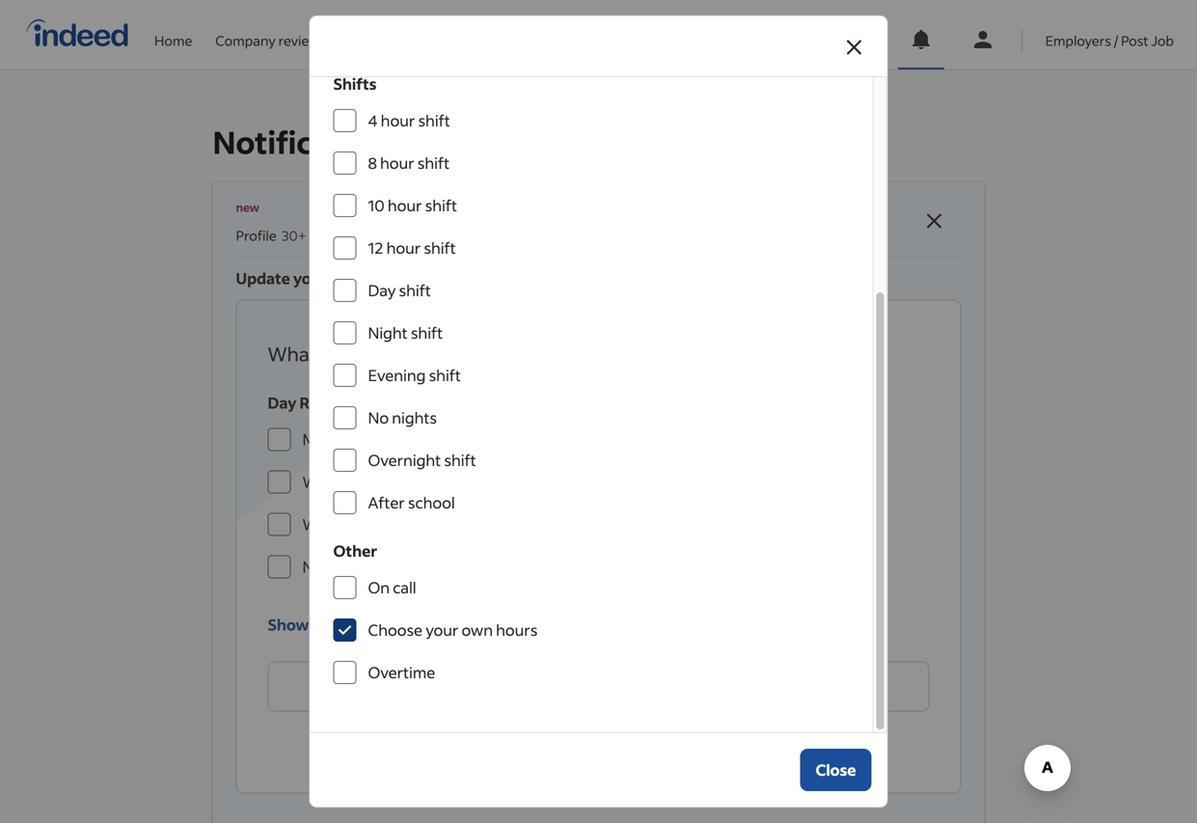 Task type: vqa. For each thing, say whether or not it's contained in the screenshot.
assistant
no



Task type: describe. For each thing, give the bounding box(es) containing it.
overnight
[[368, 450, 441, 470]]

choose
[[368, 620, 423, 640]]

4
[[368, 110, 378, 130]]

choose your own hours
[[368, 620, 538, 640]]

notifications
[[213, 122, 404, 162]]

what work schedule do you prefer?
[[268, 341, 583, 366]]

work
[[320, 341, 366, 366]]

day ranges
[[268, 393, 354, 412]]

Day shift checkbox
[[333, 279, 357, 302]]

no for no weekends
[[302, 557, 323, 576]]

Choose your own hours checkbox
[[333, 618, 357, 642]]

no weekends
[[302, 557, 399, 576]]

own
[[462, 620, 493, 640]]

what
[[268, 341, 317, 366]]

overtime
[[368, 662, 435, 682]]

prefer?
[[519, 341, 583, 366]]

profile
[[331, 268, 380, 288]]

monday
[[302, 429, 361, 449]]

job
[[1151, 32, 1174, 49]]

close image
[[843, 36, 866, 59]]

all
[[312, 614, 329, 634]]

10
[[368, 195, 385, 215]]

shift up improve
[[424, 238, 456, 258]]

weekends as needed
[[302, 472, 454, 491]]

Weekends as needed checkbox
[[268, 470, 291, 493]]

your for profile
[[293, 268, 328, 288]]

employers
[[1046, 32, 1112, 49]]

dialog containing shifts
[[309, 0, 888, 808]]

10 hour shift checkbox
[[333, 194, 357, 217]]

night shift
[[368, 323, 443, 343]]

Weekends only checkbox
[[268, 513, 291, 536]]

your for own
[[426, 620, 459, 640]]

new
[[236, 200, 260, 215]]

No nights checkbox
[[333, 406, 357, 429]]

show
[[268, 614, 309, 634]]

on call
[[368, 577, 416, 597]]

employers / post job link
[[1046, 0, 1174, 66]]

shift down "12 hour shift"
[[399, 280, 431, 300]]

Evening shift checkbox
[[333, 364, 357, 387]]

notifications main content
[[0, 0, 1197, 823]]

profile
[[236, 227, 276, 244]]

12 hour shift
[[368, 238, 456, 258]]

job
[[503, 268, 527, 288]]

after school
[[368, 493, 455, 512]]

on
[[368, 577, 390, 597]]

4 hour shift checkbox
[[333, 109, 357, 132]]

day shift
[[368, 280, 431, 300]]

skip link
[[268, 711, 930, 762]]

you
[[482, 341, 515, 366]]

what work schedule do you prefer? element
[[333, 0, 850, 709]]

10 hour shift
[[368, 195, 457, 215]]

update your profile to improve your job search.
[[236, 268, 583, 288]]

close
[[816, 760, 856, 780]]

shift up "12 hour shift"
[[425, 195, 457, 215]]

call
[[393, 577, 416, 597]]

weekends only
[[302, 514, 411, 534]]

weekends for weekends only
[[302, 514, 377, 534]]

shift right the evening
[[429, 365, 461, 385]]

After school checkbox
[[333, 491, 357, 514]]

more
[[348, 614, 387, 634]]

other
[[333, 541, 377, 561]]

evening
[[368, 365, 426, 385]]

1 horizontal spatial to
[[383, 268, 399, 288]]

30+
[[282, 227, 307, 244]]

Overtime checkbox
[[333, 661, 357, 684]]

ago
[[341, 227, 365, 244]]

schedule
[[370, 341, 450, 366]]

shift up 8 hour shift
[[418, 110, 450, 130]]

update
[[236, 268, 290, 288]]

search.
[[530, 268, 583, 288]]

8
[[368, 153, 377, 173]]



Task type: locate. For each thing, give the bounding box(es) containing it.
home link
[[154, 0, 192, 66]]

0 vertical spatial to
[[383, 268, 399, 288]]

as
[[381, 472, 396, 491]]

0 horizontal spatial your
[[293, 268, 328, 288]]

selected)
[[390, 614, 458, 634]]

shift right night
[[411, 323, 443, 343]]

shift
[[418, 110, 450, 130], [418, 153, 450, 173], [425, 195, 457, 215], [424, 238, 456, 258], [399, 280, 431, 300], [411, 323, 443, 343], [429, 365, 461, 385], [444, 450, 476, 470]]

hour for 4
[[381, 110, 415, 130]]

0 horizontal spatial day
[[268, 393, 297, 412]]

no inside day ranges element
[[302, 557, 323, 576]]

0 vertical spatial day
[[368, 280, 396, 300]]

hours
[[496, 620, 538, 640]]

day
[[368, 280, 396, 300], [268, 393, 297, 412]]

weekends
[[326, 557, 399, 576]]

home
[[154, 32, 192, 49]]

shift up 10 hour shift
[[418, 153, 450, 173]]

profile 30+ days ago
[[236, 227, 365, 244]]

no right no weekends checkbox
[[302, 557, 323, 576]]

no nights
[[368, 408, 437, 427]]

company reviews link
[[215, 0, 326, 66]]

day inside notifications main content
[[268, 393, 297, 412]]

your left job
[[466, 268, 500, 288]]

your
[[293, 268, 328, 288], [466, 268, 500, 288], [426, 620, 459, 640]]

show all (1 more selected)
[[268, 614, 458, 634]]

day ranges element
[[268, 391, 930, 588]]

1 horizontal spatial your
[[426, 620, 459, 640]]

no for no nights
[[368, 408, 389, 427]]

to
[[383, 268, 399, 288], [364, 429, 379, 449]]

day for day ranges
[[268, 393, 297, 412]]

Monday to Friday checkbox
[[268, 428, 291, 451]]

no up monday to friday
[[368, 408, 389, 427]]

dialog
[[309, 0, 888, 808]]

no
[[368, 408, 389, 427], [302, 557, 323, 576]]

1 weekends from the top
[[302, 472, 377, 491]]

evening shift
[[368, 365, 461, 385]]

your left day shift option
[[293, 268, 328, 288]]

hour for 10
[[388, 195, 422, 215]]

overnight shift
[[368, 450, 476, 470]]

to left friday
[[364, 429, 379, 449]]

company reviews
[[215, 32, 326, 49]]

to down 12
[[383, 268, 399, 288]]

/
[[1114, 32, 1119, 49]]

(1
[[332, 614, 345, 634]]

day up monday to friday option
[[268, 393, 297, 412]]

Overnight shift checkbox
[[333, 449, 357, 472]]

reviews
[[278, 32, 326, 49]]

skip
[[583, 726, 615, 746]]

days
[[309, 227, 338, 244]]

4 hour shift
[[368, 110, 450, 130]]

hour
[[381, 110, 415, 130], [380, 153, 414, 173], [388, 195, 422, 215], [386, 238, 421, 258]]

0 horizontal spatial to
[[364, 429, 379, 449]]

messages unread count 0 image
[[847, 20, 872, 59]]

improve
[[402, 268, 463, 288]]

monday to friday
[[302, 429, 426, 449]]

day inside the shifts element
[[368, 280, 396, 300]]

hour right 4
[[381, 110, 415, 130]]

12 hour shift checkbox
[[333, 236, 357, 260]]

1 vertical spatial weekends
[[302, 514, 377, 534]]

employers / post job
[[1046, 32, 1174, 49]]

your left own on the left bottom
[[426, 620, 459, 640]]

hour right 8
[[380, 153, 414, 173]]

hour right 12
[[386, 238, 421, 258]]

1 vertical spatial day
[[268, 393, 297, 412]]

night
[[368, 323, 408, 343]]

friday
[[382, 429, 426, 449]]

only
[[381, 514, 411, 534]]

On call checkbox
[[333, 576, 357, 599]]

12
[[368, 238, 383, 258]]

after
[[368, 493, 405, 512]]

post
[[1121, 32, 1149, 49]]

2 horizontal spatial your
[[466, 268, 500, 288]]

show all (1 more selected) button
[[268, 603, 458, 646]]

nights
[[392, 408, 437, 427]]

hour right 10 on the top left of the page
[[388, 195, 422, 215]]

0 horizontal spatial no
[[302, 557, 323, 576]]

weekends
[[302, 472, 377, 491], [302, 514, 377, 534]]

ranges
[[300, 393, 354, 412]]

shifts element
[[333, 72, 834, 524]]

shifts
[[333, 74, 377, 94]]

2 weekends from the top
[[302, 514, 377, 534]]

1 vertical spatial no
[[302, 557, 323, 576]]

No weekends checkbox
[[268, 555, 291, 578]]

do
[[454, 341, 478, 366]]

day right day shift option
[[368, 280, 396, 300]]

school
[[408, 493, 455, 512]]

other element
[[333, 539, 834, 694]]

weekends for weekends as needed
[[302, 472, 377, 491]]

hour for 12
[[386, 238, 421, 258]]

0 vertical spatial weekends
[[302, 472, 377, 491]]

company
[[215, 32, 276, 49]]

1 horizontal spatial day
[[368, 280, 396, 300]]

shift up needed
[[444, 450, 476, 470]]

1 vertical spatial to
[[364, 429, 379, 449]]

notifications unread count 0 image
[[910, 28, 933, 51]]

0 vertical spatial no
[[368, 408, 389, 427]]

8 hour shift
[[368, 153, 450, 173]]

weekends up other
[[302, 514, 377, 534]]

your inside other "element"
[[426, 620, 459, 640]]

dismiss profile from 30+ days ago notification image
[[923, 209, 946, 232]]

to inside day ranges element
[[364, 429, 379, 449]]

needed
[[399, 472, 454, 491]]

close button
[[800, 749, 872, 791]]

weekends down "monday" on the left bottom of the page
[[302, 472, 377, 491]]

1 horizontal spatial no
[[368, 408, 389, 427]]

day for day shift
[[368, 280, 396, 300]]

no inside the shifts element
[[368, 408, 389, 427]]

8 hour shift checkbox
[[333, 151, 357, 175]]

Night shift checkbox
[[333, 321, 357, 344]]

hour for 8
[[380, 153, 414, 173]]



